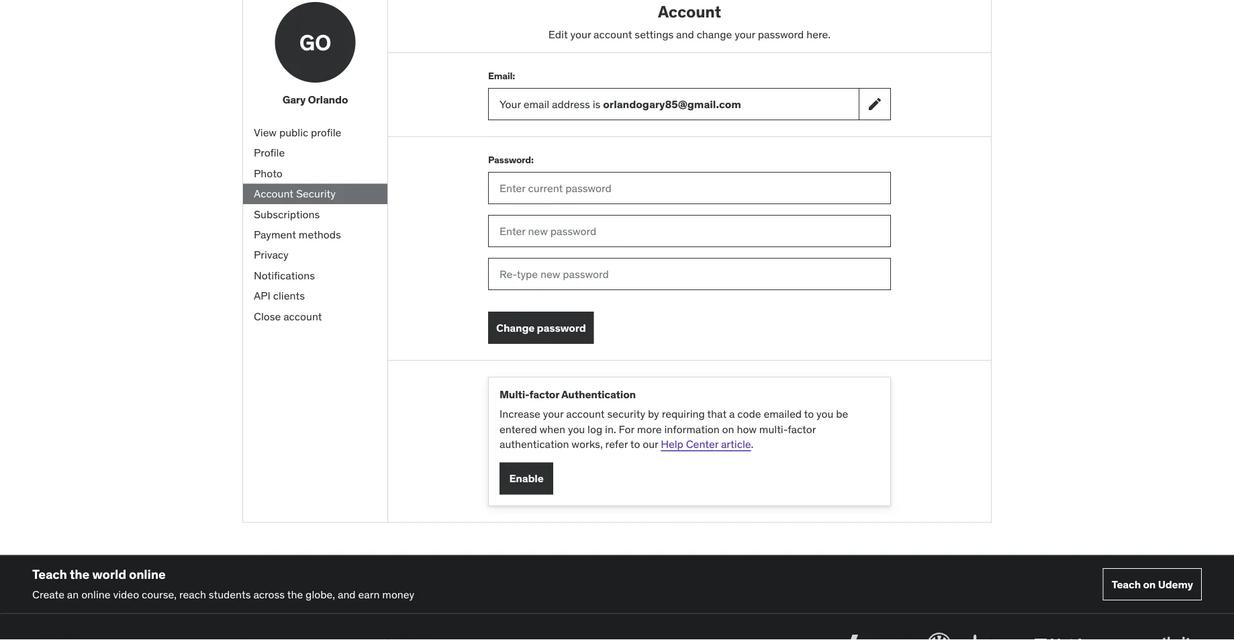 Task type: describe. For each thing, give the bounding box(es) containing it.
article
[[721, 437, 751, 451]]

orlando
[[308, 93, 348, 106]]

0 horizontal spatial online
[[81, 588, 111, 601]]

clients
[[273, 289, 305, 303]]

our
[[643, 437, 659, 451]]

factor inside increase your account security by requiring that a code emailed to you be entered when you log in. for more information on how multi-factor authentication works, refer to our
[[788, 422, 816, 436]]

volkswagen image
[[925, 630, 955, 640]]

teach for the
[[32, 566, 67, 582]]

udemy
[[1159, 577, 1194, 591]]

payment methods link
[[243, 225, 388, 245]]

go
[[299, 29, 331, 56]]

close
[[254, 309, 281, 323]]

be
[[837, 407, 849, 421]]

box image
[[971, 630, 1016, 640]]

change
[[697, 27, 732, 41]]

0 horizontal spatial to
[[631, 437, 640, 451]]

view
[[254, 125, 277, 139]]

subscriptions link
[[243, 204, 388, 225]]

security
[[608, 407, 646, 421]]

profile link
[[243, 143, 388, 163]]

requiring
[[662, 407, 705, 421]]

video
[[113, 588, 139, 601]]

reach
[[179, 588, 206, 601]]

0 horizontal spatial the
[[70, 566, 89, 582]]

how
[[737, 422, 757, 436]]

help center article .
[[661, 437, 754, 451]]

multi-
[[760, 422, 788, 436]]

teach on udemy link
[[1104, 568, 1202, 601]]

account edit your account settings and change your password here.
[[549, 1, 831, 41]]

across
[[254, 588, 285, 601]]

teach the world online create an online video course, reach students across the globe, and earn money
[[32, 566, 415, 601]]

help
[[661, 437, 684, 451]]

photo
[[254, 166, 283, 180]]

close account link
[[243, 306, 388, 327]]

2 horizontal spatial your
[[735, 27, 756, 41]]

Password: password field
[[488, 172, 891, 204]]

help center article link
[[661, 437, 751, 451]]

change password button
[[488, 312, 594, 344]]

address
[[552, 97, 590, 111]]

subscriptions
[[254, 207, 320, 221]]

public
[[279, 125, 308, 139]]

increase your account security by requiring that a code emailed to you be entered when you log in. for more information on how multi-factor authentication works, refer to our
[[500, 407, 849, 451]]

world
[[92, 566, 126, 582]]

view public profile profile photo account security subscriptions payment methods privacy notifications api clients close account
[[254, 125, 341, 323]]

when
[[540, 422, 566, 436]]

email
[[524, 97, 550, 111]]

0 horizontal spatial factor
[[530, 388, 560, 402]]

1 horizontal spatial on
[[1144, 577, 1156, 591]]

change password
[[496, 321, 586, 335]]

enable
[[509, 472, 544, 485]]

and inside teach the world online create an online video course, reach students across the globe, and earn money
[[338, 588, 356, 601]]

email:
[[488, 70, 515, 82]]

password inside the account edit your account settings and change your password here.
[[758, 27, 804, 41]]

your inside increase your account security by requiring that a code emailed to you be entered when you log in. for more information on how multi-factor authentication works, refer to our
[[543, 407, 564, 421]]

0 vertical spatial to
[[805, 407, 814, 421]]

log
[[588, 422, 603, 436]]

notifications link
[[243, 265, 388, 286]]

multi-
[[500, 388, 530, 402]]

increase
[[500, 407, 541, 421]]

edit
[[549, 27, 568, 41]]

information
[[665, 422, 720, 436]]

authentication
[[562, 388, 636, 402]]

your
[[500, 97, 521, 111]]



Task type: vqa. For each thing, say whether or not it's contained in the screenshot.
the topmost the time
no



Task type: locate. For each thing, give the bounding box(es) containing it.
your
[[571, 27, 591, 41], [735, 27, 756, 41], [543, 407, 564, 421]]

is
[[593, 97, 601, 111]]

that
[[708, 407, 727, 421]]

online right an
[[81, 588, 111, 601]]

security
[[296, 187, 336, 200]]

to right the emailed
[[805, 407, 814, 421]]

0 horizontal spatial on
[[723, 422, 735, 436]]

teach on udemy
[[1112, 577, 1194, 591]]

on down a
[[723, 422, 735, 436]]

by
[[648, 407, 660, 421]]

a
[[730, 407, 735, 421]]

account up the log
[[566, 407, 605, 421]]

netapp image
[[1032, 630, 1109, 640]]

password:
[[488, 154, 534, 166]]

entered
[[500, 422, 537, 436]]

online
[[129, 566, 166, 582], [81, 588, 111, 601]]

1 vertical spatial account
[[284, 309, 322, 323]]

orlandogary85@gmail.com
[[603, 97, 742, 111]]

for
[[619, 422, 635, 436]]

0 vertical spatial factor
[[530, 388, 560, 402]]

1 horizontal spatial online
[[129, 566, 166, 582]]

settings
[[635, 27, 674, 41]]

1 horizontal spatial the
[[287, 588, 303, 601]]

1 vertical spatial you
[[568, 422, 585, 436]]

here.
[[807, 27, 831, 41]]

notifications
[[254, 268, 315, 282]]

1 vertical spatial online
[[81, 588, 111, 601]]

create
[[32, 588, 64, 601]]

teach inside teach the world online create an online video course, reach students across the globe, and earn money
[[32, 566, 67, 582]]

0 vertical spatial on
[[723, 422, 735, 436]]

teach inside "teach on udemy" link
[[1112, 577, 1141, 591]]

the left globe,
[[287, 588, 303, 601]]

change
[[496, 321, 535, 335]]

1 vertical spatial factor
[[788, 422, 816, 436]]

password right the 'change'
[[537, 321, 586, 335]]

factor down the emailed
[[788, 422, 816, 436]]

account
[[594, 27, 632, 41], [284, 309, 322, 323], [566, 407, 605, 421]]

teach
[[32, 566, 67, 582], [1112, 577, 1141, 591]]

0 horizontal spatial your
[[543, 407, 564, 421]]

your email address is orlandogary85@gmail.com
[[500, 97, 742, 111]]

eventbrite image
[[1125, 630, 1202, 640]]

to
[[805, 407, 814, 421], [631, 437, 640, 451]]

enable button
[[500, 463, 554, 495]]

account left settings
[[594, 27, 632, 41]]

0 horizontal spatial account
[[254, 187, 294, 200]]

on inside increase your account security by requiring that a code emailed to you be entered when you log in. for more information on how multi-factor authentication works, refer to our
[[723, 422, 735, 436]]

an
[[67, 588, 79, 601]]

more
[[637, 422, 662, 436]]

password
[[758, 27, 804, 41], [537, 321, 586, 335]]

0 horizontal spatial password
[[537, 321, 586, 335]]

0 vertical spatial password
[[758, 27, 804, 41]]

authentication
[[500, 437, 569, 451]]

1 horizontal spatial you
[[817, 407, 834, 421]]

in.
[[605, 422, 617, 436]]

multi-factor authentication
[[500, 388, 636, 402]]

works,
[[572, 437, 603, 451]]

0 vertical spatial you
[[817, 407, 834, 421]]

students
[[209, 588, 251, 601]]

and left "earn"
[[338, 588, 356, 601]]

1 vertical spatial to
[[631, 437, 640, 451]]

payment
[[254, 228, 296, 241]]

teach left udemy
[[1112, 577, 1141, 591]]

online up course,
[[129, 566, 166, 582]]

1 vertical spatial and
[[338, 588, 356, 601]]

Enter new password password field
[[488, 215, 891, 247]]

profile
[[254, 146, 285, 160]]

1 vertical spatial password
[[537, 321, 586, 335]]

teach for on
[[1112, 577, 1141, 591]]

view public profile link
[[243, 122, 388, 143]]

1 vertical spatial the
[[287, 588, 303, 601]]

your right edit
[[571, 27, 591, 41]]

api clients link
[[243, 286, 388, 306]]

1 horizontal spatial account
[[658, 1, 721, 21]]

factor
[[530, 388, 560, 402], [788, 422, 816, 436]]

teach up create
[[32, 566, 67, 582]]

1 horizontal spatial factor
[[788, 422, 816, 436]]

photo link
[[243, 163, 388, 184]]

account inside the account edit your account settings and change your password here.
[[658, 1, 721, 21]]

1 horizontal spatial teach
[[1112, 577, 1141, 591]]

course,
[[142, 588, 177, 601]]

and left the change
[[677, 27, 694, 41]]

password inside button
[[537, 321, 586, 335]]

edit email image
[[867, 96, 883, 112]]

0 horizontal spatial teach
[[32, 566, 67, 582]]

nasdaq image
[[832, 630, 909, 640]]

you up the works,
[[568, 422, 585, 436]]

profile
[[311, 125, 341, 139]]

privacy link
[[243, 245, 388, 265]]

account
[[658, 1, 721, 21], [254, 187, 294, 200]]

gary orlando
[[283, 93, 348, 106]]

1 horizontal spatial to
[[805, 407, 814, 421]]

and inside the account edit your account settings and change your password here.
[[677, 27, 694, 41]]

0 horizontal spatial you
[[568, 422, 585, 436]]

account security link
[[243, 184, 388, 204]]

code
[[738, 407, 762, 421]]

your right the change
[[735, 27, 756, 41]]

0 horizontal spatial and
[[338, 588, 356, 601]]

1 horizontal spatial password
[[758, 27, 804, 41]]

account inside the account edit your account settings and change your password here.
[[594, 27, 632, 41]]

and
[[677, 27, 694, 41], [338, 588, 356, 601]]

you left be in the right of the page
[[817, 407, 834, 421]]

account inside increase your account security by requiring that a code emailed to you be entered when you log in. for more information on how multi-factor authentication works, refer to our
[[566, 407, 605, 421]]

methods
[[299, 228, 341, 241]]

money
[[382, 588, 415, 601]]

0 vertical spatial account
[[594, 27, 632, 41]]

your up when on the bottom left of page
[[543, 407, 564, 421]]

account up the change
[[658, 1, 721, 21]]

on left udemy
[[1144, 577, 1156, 591]]

1 horizontal spatial and
[[677, 27, 694, 41]]

privacy
[[254, 248, 289, 262]]

1 vertical spatial on
[[1144, 577, 1156, 591]]

account down api clients 'link'
[[284, 309, 322, 323]]

globe,
[[306, 588, 335, 601]]

account inside view public profile profile photo account security subscriptions payment methods privacy notifications api clients close account
[[284, 309, 322, 323]]

emailed
[[764, 407, 802, 421]]

0 vertical spatial account
[[658, 1, 721, 21]]

Re-type new password password field
[[488, 258, 891, 290]]

the up an
[[70, 566, 89, 582]]

earn
[[358, 588, 380, 601]]

0 vertical spatial and
[[677, 27, 694, 41]]

gary
[[283, 93, 306, 106]]

password left here.
[[758, 27, 804, 41]]

.
[[751, 437, 754, 451]]

to left our
[[631, 437, 640, 451]]

0 vertical spatial the
[[70, 566, 89, 582]]

refer
[[606, 437, 628, 451]]

factor up 'increase'
[[530, 388, 560, 402]]

api
[[254, 289, 271, 303]]

1 vertical spatial account
[[254, 187, 294, 200]]

you
[[817, 407, 834, 421], [568, 422, 585, 436]]

center
[[686, 437, 719, 451]]

0 vertical spatial online
[[129, 566, 166, 582]]

2 vertical spatial account
[[566, 407, 605, 421]]

1 horizontal spatial your
[[571, 27, 591, 41]]

account down photo
[[254, 187, 294, 200]]

account inside view public profile profile photo account security subscriptions payment methods privacy notifications api clients close account
[[254, 187, 294, 200]]



